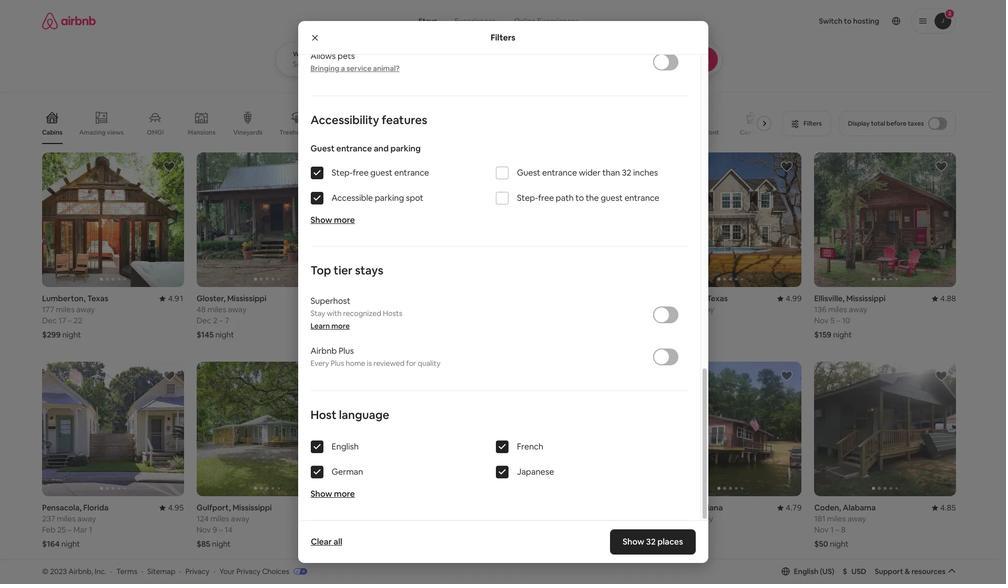 Task type: describe. For each thing, give the bounding box(es) containing it.
airbnb plus every plus home is reviewed for quality
[[311, 346, 441, 368]]

4.92
[[323, 294, 338, 304]]

display total before taxes button
[[840, 111, 957, 136]]

4.88
[[941, 294, 957, 304]]

group containing amazing views
[[42, 103, 776, 144]]

1 vertical spatial add to wishlist: gloster, mississippi image
[[935, 579, 948, 585]]

22
[[73, 316, 82, 326]]

allows
[[311, 51, 336, 62]]

wider
[[579, 167, 601, 178]]

step- for step-free guest entrance
[[332, 167, 353, 178]]

add to wishlist: ellisville, mississippi image
[[935, 160, 948, 173]]

$145
[[197, 330, 214, 340]]

reviewed
[[374, 359, 405, 368]]

online
[[514, 16, 536, 26]]

step- for step-free path to the guest entrance
[[517, 193, 538, 204]]

miles right 214
[[365, 514, 384, 524]]

dec for 48
[[197, 316, 211, 326]]

miles inside gloster, mississippi 48 miles away dec 2 – 7 $145 night
[[208, 305, 226, 315]]

accessibility features
[[311, 113, 428, 127]]

bringing a service animal? button
[[311, 64, 400, 73]]

show more button for host
[[311, 489, 355, 500]]

gloster, mississippi 48 miles away dec 2 – 7 $145 night
[[197, 294, 267, 340]]

1 horizontal spatial guest
[[601, 193, 623, 204]]

entrance down inches
[[625, 193, 660, 204]]

4.85 out of 5 average rating image
[[932, 503, 957, 513]]

louis,
[[378, 294, 399, 304]]

$164
[[42, 539, 60, 549]]

more for host
[[334, 489, 355, 500]]

views
[[107, 128, 124, 137]]

coden, alabama 181 miles away nov 1 – 8 $50 night
[[815, 503, 876, 550]]

4.91 out of 5 average rating image
[[160, 294, 184, 304]]

away inside gloster, mississippi 48 miles away dec 2 – 7 $145 night
[[228, 305, 247, 315]]

entrance up path
[[543, 167, 577, 178]]

terms · sitemap · privacy
[[116, 567, 210, 576]]

ellisville,
[[815, 294, 845, 304]]

$ usd
[[843, 567, 867, 577]]

your
[[220, 567, 235, 576]]

mississippi for ellisville, mississippi 136 miles away nov 5 – 10 $159 night
[[847, 294, 886, 304]]

usd
[[852, 567, 867, 577]]

5 for 136
[[831, 316, 835, 326]]

profile element
[[605, 0, 957, 42]]

add to wishlist: shoreacres , texas image
[[781, 160, 794, 173]]

show down accessible
[[311, 215, 332, 226]]

night for $159
[[834, 330, 852, 340]]

cabins
[[42, 128, 62, 137]]

14 inside bay st. louis, mississippi 111 miles away nov 9 – 14
[[379, 316, 387, 326]]

show 32 places
[[623, 537, 683, 548]]

night for $299
[[62, 330, 81, 340]]

show more for host
[[311, 489, 355, 500]]

home
[[346, 359, 365, 368]]

14 inside gulfport, mississippi 124 miles away nov 9 – 14 $85 night
[[225, 525, 233, 535]]

nov inside bay st. louis, mississippi 111 miles away nov 9 – 14
[[351, 316, 365, 326]]

mississippi inside bay st. louis, mississippi 111 miles away nov 9 – 14
[[401, 294, 440, 304]]

add to wishlist: coden, alabama image
[[935, 370, 948, 383]]

mississippi for gulfport, mississippi 124 miles away nov 9 – 14 $85 night
[[233, 503, 272, 513]]

sitemap
[[147, 567, 175, 576]]

with
[[327, 309, 342, 318]]

the
[[586, 193, 599, 204]]

– for pensacola, florida
[[68, 525, 72, 535]]

124
[[197, 514, 209, 524]]

0 vertical spatial parking
[[391, 143, 421, 154]]

– inside bay st. louis, mississippi 111 miles away nov 9 – 14
[[373, 316, 377, 326]]

show inside button
[[475, 521, 494, 530]]

181
[[815, 514, 826, 524]]

english for english
[[332, 442, 359, 453]]

1 privacy from the left
[[185, 567, 210, 576]]

1 inside shoreacres , texas 236 miles away nov 1 – 6
[[676, 316, 680, 326]]

german
[[332, 467, 363, 478]]

pensacola, florida 237 miles away feb 25 – mar 1 $164 night
[[42, 503, 109, 549]]

nov inside shoreacres , texas 236 miles away nov 1 – 6
[[660, 316, 675, 326]]

inc.
[[95, 567, 106, 576]]

st.
[[366, 294, 376, 304]]

9 inside bay st. louis, mississippi 111 miles away nov 9 – 14
[[367, 316, 372, 326]]

add to wishlist: homer, louisiana image
[[781, 370, 794, 383]]

$142
[[660, 540, 677, 550]]

2023
[[50, 567, 67, 576]]

online experiences link
[[505, 11, 588, 32]]

night for $85
[[212, 540, 231, 550]]

3 · from the left
[[180, 567, 181, 576]]

display
[[849, 119, 870, 128]]

support & resources
[[875, 567, 946, 577]]

before
[[887, 119, 907, 128]]

136
[[815, 305, 827, 315]]

miles inside shoreacres , texas 236 miles away nov 1 – 6
[[675, 305, 694, 315]]

nov for homer, louisiana 188 miles away nov 5 – 10 $142 night
[[660, 525, 675, 535]]

$299
[[42, 330, 61, 340]]

lumberton,
[[42, 294, 86, 304]]

entrance up spot
[[394, 167, 429, 178]]

48
[[197, 305, 206, 315]]

1 · from the left
[[111, 567, 112, 576]]

gloster,
[[197, 294, 226, 304]]

add to wishlist: shongaloo, louisiana image
[[317, 579, 330, 585]]

away right 214
[[386, 514, 404, 524]]

show 32 places link
[[610, 530, 696, 555]]

guest entrance and parking
[[311, 143, 421, 154]]

night inside pensacola, florida 237 miles away feb 25 – mar 1 $164 night
[[61, 539, 80, 549]]

4.99 out of 5 average rating image
[[778, 294, 802, 304]]

for
[[406, 359, 416, 368]]

night for $142
[[679, 540, 698, 550]]

4.92 out of 5 average rating image
[[314, 294, 338, 304]]

quality
[[418, 359, 441, 368]]

0 vertical spatial add to wishlist: gloster, mississippi image
[[317, 160, 330, 173]]

japanese
[[517, 467, 554, 478]]

mansions
[[188, 128, 216, 137]]

9 inside gulfport, mississippi 124 miles away nov 9 – 14 $85 night
[[213, 525, 217, 535]]

recognized
[[343, 309, 381, 318]]

homer,
[[660, 503, 687, 513]]

spot
[[406, 193, 424, 204]]

2
[[213, 316, 217, 326]]

step-free path to the guest entrance
[[517, 193, 660, 204]]

every
[[311, 359, 329, 368]]

bay
[[351, 294, 365, 304]]

shoreacres
[[660, 294, 702, 304]]

dec for 177
[[42, 316, 57, 326]]

nov for gulfport, mississippi 124 miles away nov 9 – 14 $85 night
[[197, 525, 211, 535]]

more inside the superhost stay with recognized hosts learn more
[[332, 322, 350, 331]]

$159
[[815, 330, 832, 340]]

entrance left 'and'
[[337, 143, 372, 154]]

0 horizontal spatial 32
[[622, 167, 632, 178]]

all
[[333, 537, 342, 548]]

english for english (us)
[[794, 567, 819, 577]]

111
[[351, 305, 361, 315]]

superhost stay with recognized hosts learn more
[[311, 296, 403, 331]]

show left $142
[[623, 537, 644, 548]]

away inside ellisville, mississippi 136 miles away nov 5 – 10 $159 night
[[849, 305, 868, 315]]

alabama
[[843, 503, 876, 513]]

host
[[311, 408, 337, 423]]

$50
[[815, 540, 829, 550]]

experiences button
[[446, 11, 505, 32]]

25
[[57, 525, 66, 535]]

support & resources button
[[875, 567, 957, 577]]

service
[[347, 64, 372, 73]]

show more for accessibility
[[311, 215, 355, 226]]



Task type: vqa. For each thing, say whether or not it's contained in the screenshot.


Task type: locate. For each thing, give the bounding box(es) containing it.
night inside lumberton, texas 177 miles away dec 17 – 22 $299 night
[[62, 330, 81, 340]]

0 vertical spatial guest
[[311, 143, 335, 154]]

show more button down accessible
[[311, 215, 355, 226]]

show more down german at the bottom of page
[[311, 489, 355, 500]]

None search field
[[276, 0, 752, 77]]

1 experiences from the left
[[455, 16, 496, 26]]

– inside shoreacres , texas 236 miles away nov 1 – 6
[[681, 316, 685, 326]]

show more button down german at the bottom of page
[[311, 489, 355, 500]]

show down german at the bottom of page
[[311, 489, 332, 500]]

236
[[660, 305, 674, 315]]

10 inside ellisville, mississippi 136 miles away nov 5 – 10 $159 night
[[842, 316, 851, 326]]

night down 25
[[61, 539, 80, 549]]

2 show more from the top
[[311, 489, 355, 500]]

188
[[660, 514, 673, 524]]

away right 76
[[537, 514, 555, 524]]

0 vertical spatial 5
[[831, 316, 835, 326]]

0 horizontal spatial english
[[332, 442, 359, 453]]

4.88 out of 5 average rating image
[[932, 294, 957, 304]]

1 vertical spatial step-
[[517, 193, 538, 204]]

miles down st.
[[363, 305, 381, 315]]

mississippi
[[227, 294, 267, 304], [401, 294, 440, 304], [847, 294, 886, 304], [233, 503, 272, 513]]

– inside coden, alabama 181 miles away nov 1 – 8 $50 night
[[836, 525, 840, 535]]

10
[[842, 316, 851, 326], [688, 525, 696, 535]]

add to wishlist: gloster, mississippi image
[[317, 160, 330, 173], [935, 579, 948, 585]]

more for accessibility
[[334, 215, 355, 226]]

4 · from the left
[[214, 567, 215, 576]]

$85
[[197, 540, 210, 550]]

english left (us)
[[794, 567, 819, 577]]

english up german at the bottom of page
[[332, 442, 359, 453]]

7
[[225, 316, 229, 326]]

miles down homer, in the right of the page
[[674, 514, 693, 524]]

&
[[905, 567, 910, 577]]

Where field
[[293, 59, 431, 69]]

– inside lumberton, texas 177 miles away dec 17 – 22 $299 night
[[68, 316, 72, 326]]

· right terms link at bottom left
[[142, 567, 143, 576]]

add to wishlist: gloster, mississippi image down guest entrance and parking
[[317, 160, 330, 173]]

2 · from the left
[[142, 567, 143, 576]]

privacy right your
[[236, 567, 261, 576]]

night inside coden, alabama 181 miles away nov 1 – 8 $50 night
[[830, 540, 849, 550]]

nov inside ellisville, mississippi 136 miles away nov 5 – 10 $159 night
[[815, 316, 829, 326]]

1 horizontal spatial 32
[[646, 537, 656, 548]]

terms
[[116, 567, 137, 576]]

0 horizontal spatial guest
[[371, 167, 393, 178]]

2 show more button from the top
[[311, 489, 355, 500]]

privacy inside the your privacy choices link
[[236, 567, 261, 576]]

show more button for accessibility
[[311, 215, 355, 226]]

show more down accessible
[[311, 215, 355, 226]]

mississippi for gloster, mississippi 48 miles away dec 2 – 7 $145 night
[[227, 294, 267, 304]]

1 inside pensacola, florida 237 miles away feb 25 – mar 1 $164 night
[[89, 525, 92, 535]]

guest down 'and'
[[371, 167, 393, 178]]

omg!
[[147, 128, 164, 137]]

0 horizontal spatial step-
[[332, 167, 353, 178]]

plus up home
[[339, 346, 354, 357]]

0 vertical spatial more
[[334, 215, 355, 226]]

mississippi up the '7'
[[227, 294, 267, 304]]

1 vertical spatial english
[[794, 567, 819, 577]]

than
[[603, 167, 620, 178]]

0 horizontal spatial 14
[[225, 525, 233, 535]]

1 horizontal spatial guest
[[517, 167, 541, 178]]

stays
[[355, 263, 384, 278]]

14 down gulfport,
[[225, 525, 233, 535]]

away up 22
[[76, 305, 95, 315]]

0 horizontal spatial texas
[[87, 294, 108, 304]]

sitemap link
[[147, 567, 175, 576]]

plus right the every
[[331, 359, 344, 368]]

step- left path
[[517, 193, 538, 204]]

9 down gulfport,
[[213, 525, 217, 535]]

5 up places
[[676, 525, 681, 535]]

free for path
[[538, 193, 554, 204]]

treehouses
[[280, 128, 314, 137]]

©
[[42, 567, 48, 576]]

0 horizontal spatial dec
[[42, 316, 57, 326]]

your privacy choices link
[[220, 567, 307, 577]]

– for ellisville, mississippi
[[837, 316, 841, 326]]

step-
[[332, 167, 353, 178], [517, 193, 538, 204]]

214
[[351, 514, 363, 524]]

away inside lumberton, texas 177 miles away dec 17 – 22 $299 night
[[76, 305, 95, 315]]

language
[[339, 408, 390, 423]]

add to wishlist: pensacola, florida image
[[163, 370, 176, 383]]

beachfront
[[686, 128, 719, 137]]

14
[[379, 316, 387, 326], [225, 525, 233, 535]]

237
[[42, 514, 55, 524]]

– up places
[[682, 525, 686, 535]]

1 left 8
[[831, 525, 834, 535]]

texas inside shoreacres , texas 236 miles away nov 1 – 6
[[707, 294, 728, 304]]

mississippi right gulfport,
[[233, 503, 272, 513]]

host language
[[311, 408, 390, 423]]

experiences inside button
[[455, 16, 496, 26]]

1 vertical spatial 32
[[646, 537, 656, 548]]

0 vertical spatial 10
[[842, 316, 851, 326]]

4.99
[[786, 294, 802, 304]]

places
[[658, 537, 683, 548]]

14 down louis,
[[379, 316, 387, 326]]

florida
[[83, 503, 109, 513]]

1 horizontal spatial texas
[[707, 294, 728, 304]]

miles up 8
[[827, 514, 846, 524]]

– for gloster, mississippi
[[219, 316, 223, 326]]

to
[[576, 193, 584, 204]]

add to wishlist: lufkin, texas image
[[163, 579, 176, 585]]

resources
[[912, 567, 946, 577]]

castles
[[740, 128, 762, 137]]

lumberton, texas 177 miles away dec 17 – 22 $299 night
[[42, 294, 108, 340]]

stays
[[419, 16, 437, 26]]

entrance
[[337, 143, 372, 154], [394, 167, 429, 178], [543, 167, 577, 178], [625, 193, 660, 204]]

away down louis,
[[383, 305, 402, 315]]

miles inside bay st. louis, mississippi 111 miles away nov 9 – 14
[[363, 305, 381, 315]]

0 vertical spatial guest
[[371, 167, 393, 178]]

10 for mississippi
[[842, 316, 851, 326]]

2 vertical spatial more
[[334, 489, 355, 500]]

away right 136
[[849, 305, 868, 315]]

0 vertical spatial 14
[[379, 316, 387, 326]]

1 horizontal spatial 1
[[676, 316, 680, 326]]

0 vertical spatial 9
[[367, 316, 372, 326]]

·
[[111, 567, 112, 576], [142, 567, 143, 576], [180, 567, 181, 576], [214, 567, 215, 576]]

1 inside coden, alabama 181 miles away nov 1 – 8 $50 night
[[831, 525, 834, 535]]

dec down 177
[[42, 316, 57, 326]]

show more button
[[311, 215, 355, 226], [311, 489, 355, 500]]

airbnb,
[[69, 567, 93, 576]]

0 vertical spatial english
[[332, 442, 359, 453]]

1 vertical spatial show more button
[[311, 489, 355, 500]]

1 horizontal spatial 9
[[367, 316, 372, 326]]

learn more link
[[311, 322, 350, 331]]

(us)
[[820, 567, 835, 577]]

1 show more button from the top
[[311, 215, 355, 226]]

1 horizontal spatial privacy
[[236, 567, 261, 576]]

away inside bay st. louis, mississippi 111 miles away nov 9 – 14
[[383, 305, 402, 315]]

32 left $142
[[646, 537, 656, 548]]

0 horizontal spatial 10
[[688, 525, 696, 535]]

1 dec from the left
[[42, 316, 57, 326]]

is
[[367, 359, 372, 368]]

away inside gulfport, mississippi 124 miles away nov 9 – 14 $85 night
[[231, 514, 250, 524]]

1 horizontal spatial experiences
[[538, 16, 579, 26]]

– inside gloster, mississippi 48 miles away dec 2 – 7 $145 night
[[219, 316, 223, 326]]

show
[[311, 215, 332, 226], [311, 489, 332, 500], [475, 521, 494, 530], [623, 537, 644, 548]]

add to wishlist: galveston, texas image
[[626, 160, 639, 173]]

· right inc.
[[111, 567, 112, 576]]

1 horizontal spatial dec
[[197, 316, 211, 326]]

1 horizontal spatial step-
[[517, 193, 538, 204]]

0 vertical spatial plus
[[339, 346, 354, 357]]

– left the '7'
[[219, 316, 223, 326]]

free for guest
[[353, 167, 369, 178]]

1 vertical spatial guest
[[517, 167, 541, 178]]

step-free guest entrance
[[332, 167, 429, 178]]

0 horizontal spatial privacy
[[185, 567, 210, 576]]

1 horizontal spatial free
[[538, 193, 554, 204]]

add to wishlist: kountze, texas image
[[626, 579, 639, 585]]

guest for guest entrance wider than 32 inches
[[517, 167, 541, 178]]

support
[[875, 567, 904, 577]]

miles inside ellisville, mississippi 136 miles away nov 5 – 10 $159 night
[[829, 305, 847, 315]]

miles inside pensacola, florida 237 miles away feb 25 – mar 1 $164 night
[[57, 514, 76, 524]]

gulfport,
[[197, 503, 231, 513]]

miles inside lumberton, texas 177 miles away dec 17 – 22 $299 night
[[56, 305, 75, 315]]

animal?
[[373, 64, 400, 73]]

experiences right online
[[538, 16, 579, 26]]

0 horizontal spatial add to wishlist: gloster, mississippi image
[[317, 160, 330, 173]]

accessible parking spot
[[332, 193, 424, 204]]

add to wishlist: lumberton, texas image
[[781, 579, 794, 585]]

bay st. louis, mississippi 111 miles away nov 9 – 14
[[351, 294, 440, 326]]

night right $85
[[212, 540, 231, 550]]

nov down 124 at the bottom
[[197, 525, 211, 535]]

more down german at the bottom of page
[[334, 489, 355, 500]]

group
[[42, 103, 776, 144], [42, 153, 184, 287], [197, 153, 338, 287], [351, 153, 493, 287], [506, 153, 648, 287], [660, 153, 802, 287], [815, 153, 957, 287], [42, 362, 184, 497], [197, 362, 338, 497], [351, 362, 493, 497], [506, 362, 648, 497], [660, 362, 802, 497], [815, 362, 957, 497], [42, 572, 184, 585], [197, 572, 338, 585], [351, 572, 493, 585], [506, 572, 648, 585], [660, 572, 802, 585], [815, 572, 957, 585]]

miles down shoreacres
[[675, 305, 694, 315]]

miles inside "homer, louisiana 188 miles away nov 5 – 10 $142 night"
[[674, 514, 693, 524]]

mississippi right ellisville, on the right bottom
[[847, 294, 886, 304]]

filters dialog
[[298, 0, 708, 564]]

night inside ellisville, mississippi 136 miles away nov 5 – 10 $159 night
[[834, 330, 852, 340]]

night down 8
[[830, 540, 849, 550]]

2 horizontal spatial 1
[[831, 525, 834, 535]]

night down 22
[[62, 330, 81, 340]]

1 right "mar"
[[89, 525, 92, 535]]

4.79 out of 5 average rating image
[[778, 503, 802, 513]]

where
[[293, 50, 313, 58]]

32 right than
[[622, 167, 632, 178]]

stays tab panel
[[276, 42, 752, 77]]

9 down st.
[[367, 316, 372, 326]]

· left your
[[214, 567, 215, 576]]

experiences up filters
[[455, 16, 496, 26]]

accessible
[[332, 193, 373, 204]]

parking left spot
[[375, 193, 404, 204]]

0 horizontal spatial free
[[353, 167, 369, 178]]

miles inside gulfport, mississippi 124 miles away nov 9 – 14 $85 night
[[211, 514, 229, 524]]

– inside "homer, louisiana 188 miles away nov 5 – 10 $142 night"
[[682, 525, 686, 535]]

away down alabama at the bottom right
[[848, 514, 867, 524]]

display total before taxes
[[849, 119, 924, 128]]

guest entrance wider than 32 inches
[[517, 167, 658, 178]]

airbnb
[[311, 346, 337, 357]]

night for $145
[[215, 330, 234, 340]]

shoreacres , texas 236 miles away nov 1 – 6
[[660, 294, 728, 326]]

– for lumberton, texas
[[68, 316, 72, 326]]

clear all
[[311, 537, 342, 548]]

away right 124 at the bottom
[[231, 514, 250, 524]]

nov for ellisville, mississippi 136 miles away nov 5 – 10 $159 night
[[815, 316, 829, 326]]

nov down 136
[[815, 316, 829, 326]]

10 inside "homer, louisiana 188 miles away nov 5 – 10 $142 night"
[[688, 525, 696, 535]]

nov inside gulfport, mississippi 124 miles away nov 9 – 14 $85 night
[[197, 525, 211, 535]]

add to wishlist: lumberton, texas image
[[163, 160, 176, 173]]

away inside "homer, louisiana 188 miles away nov 5 – 10 $142 night"
[[695, 514, 713, 524]]

more down accessible
[[334, 215, 355, 226]]

1 vertical spatial guest
[[601, 193, 623, 204]]

free left path
[[538, 193, 554, 204]]

· left privacy link
[[180, 567, 181, 576]]

guest right the at the top of page
[[601, 193, 623, 204]]

1 vertical spatial free
[[538, 193, 554, 204]]

0 vertical spatial step-
[[332, 167, 353, 178]]

0 horizontal spatial 1
[[89, 525, 92, 535]]

0 horizontal spatial 5
[[676, 525, 681, 535]]

and
[[374, 143, 389, 154]]

5
[[831, 316, 835, 326], [676, 525, 681, 535]]

1 vertical spatial 10
[[688, 525, 696, 535]]

nov down 181
[[815, 525, 829, 535]]

mississippi up the hosts
[[401, 294, 440, 304]]

free down guest entrance and parking
[[353, 167, 369, 178]]

texas right ,
[[707, 294, 728, 304]]

away up the '7'
[[228, 305, 247, 315]]

night down the '7'
[[215, 330, 234, 340]]

– inside gulfport, mississippi 124 miles away nov 9 – 14 $85 night
[[219, 525, 223, 535]]

guest for guest entrance and parking
[[311, 143, 335, 154]]

– inside ellisville, mississippi 136 miles away nov 5 – 10 $159 night
[[837, 316, 841, 326]]

guest
[[371, 167, 393, 178], [601, 193, 623, 204]]

4.95
[[168, 503, 184, 513]]

– for coden, alabama
[[836, 525, 840, 535]]

2 experiences from the left
[[538, 16, 579, 26]]

away down 'louisiana'
[[695, 514, 713, 524]]

experiences
[[455, 16, 496, 26], [538, 16, 579, 26]]

1 horizontal spatial english
[[794, 567, 819, 577]]

away inside coden, alabama 181 miles away nov 1 – 8 $50 night
[[848, 514, 867, 524]]

177
[[42, 305, 54, 315]]

night inside "homer, louisiana 188 miles away nov 5 – 10 $142 night"
[[679, 540, 698, 550]]

nov down 236
[[660, 316, 675, 326]]

1 horizontal spatial 14
[[379, 316, 387, 326]]

nov inside coden, alabama 181 miles away nov 1 – 8 $50 night
[[815, 525, 829, 535]]

bringing
[[311, 64, 339, 73]]

– left the hosts
[[373, 316, 377, 326]]

texas right lumberton,
[[87, 294, 108, 304]]

privacy link
[[185, 567, 210, 576]]

nov for coden, alabama 181 miles away nov 1 – 8 $50 night
[[815, 525, 829, 535]]

mar
[[73, 525, 87, 535]]

1 vertical spatial more
[[332, 322, 350, 331]]

5 for 188
[[676, 525, 681, 535]]

1 vertical spatial parking
[[375, 193, 404, 204]]

1 texas from the left
[[87, 294, 108, 304]]

1 show more from the top
[[311, 215, 355, 226]]

english inside filters dialog
[[332, 442, 359, 453]]

homer, louisiana 188 miles away nov 5 – 10 $142 night
[[660, 503, 723, 550]]

louisiana
[[689, 503, 723, 513]]

10 down 'louisiana'
[[688, 525, 696, 535]]

2 privacy from the left
[[236, 567, 261, 576]]

mississippi inside gulfport, mississippi 124 miles away nov 9 – 14 $85 night
[[233, 503, 272, 513]]

nov inside "homer, louisiana 188 miles away nov 5 – 10 $142 night"
[[660, 525, 675, 535]]

guest
[[311, 143, 335, 154], [517, 167, 541, 178]]

– inside pensacola, florida 237 miles away feb 25 – mar 1 $164 night
[[68, 525, 72, 535]]

miles down gulfport,
[[211, 514, 229, 524]]

0 vertical spatial show more button
[[311, 215, 355, 226]]

miles right 76
[[516, 514, 535, 524]]

path
[[556, 193, 574, 204]]

1 vertical spatial 14
[[225, 525, 233, 535]]

1 horizontal spatial add to wishlist: gloster, mississippi image
[[935, 579, 948, 585]]

– for homer, louisiana
[[682, 525, 686, 535]]

add to wishlist: avinger, texas image
[[472, 579, 485, 585]]

stay
[[311, 309, 325, 318]]

miles down pensacola,
[[57, 514, 76, 524]]

night right $159
[[834, 330, 852, 340]]

– down ellisville, on the right bottom
[[837, 316, 841, 326]]

,
[[703, 294, 705, 304]]

2 texas from the left
[[707, 294, 728, 304]]

what can we help you find? tab list
[[410, 11, 505, 32]]

dec left 2
[[197, 316, 211, 326]]

top
[[311, 263, 331, 278]]

4.91
[[168, 294, 184, 304]]

privacy down $85
[[185, 567, 210, 576]]

mississippi inside gloster, mississippi 48 miles away dec 2 – 7 $145 night
[[227, 294, 267, 304]]

1 vertical spatial show more
[[311, 489, 355, 500]]

10 for louisiana
[[688, 525, 696, 535]]

away up "mar"
[[77, 514, 96, 524]]

– right 25
[[68, 525, 72, 535]]

2 dec from the left
[[197, 316, 211, 326]]

dec inside gloster, mississippi 48 miles away dec 2 – 7 $145 night
[[197, 316, 211, 326]]

your privacy choices
[[220, 567, 289, 576]]

show more
[[311, 215, 355, 226], [311, 489, 355, 500]]

miles inside coden, alabama 181 miles away nov 1 – 8 $50 night
[[827, 514, 846, 524]]

76 miles away
[[506, 514, 555, 524]]

miles down ellisville, on the right bottom
[[829, 305, 847, 315]]

nov down the 111 on the bottom of page
[[351, 316, 365, 326]]

miles down lumberton,
[[56, 305, 75, 315]]

1 vertical spatial 5
[[676, 525, 681, 535]]

– right 17
[[68, 316, 72, 326]]

1 vertical spatial plus
[[331, 359, 344, 368]]

top tier stays
[[311, 263, 384, 278]]

night right $142
[[679, 540, 698, 550]]

night inside gloster, mississippi 48 miles away dec 2 – 7 $145 night
[[215, 330, 234, 340]]

1 horizontal spatial 10
[[842, 316, 851, 326]]

none search field containing stays
[[276, 0, 752, 77]]

1 vertical spatial 9
[[213, 525, 217, 535]]

miles up 2
[[208, 305, 226, 315]]

0 horizontal spatial guest
[[311, 143, 335, 154]]

0 vertical spatial show more
[[311, 215, 355, 226]]

away inside shoreacres , texas 236 miles away nov 1 – 6
[[696, 305, 714, 315]]

more down the with
[[332, 322, 350, 331]]

0 horizontal spatial experiences
[[455, 16, 496, 26]]

add to wishlist: gloster, mississippi image down resources
[[935, 579, 948, 585]]

5 up $159
[[831, 316, 835, 326]]

nov down 188
[[660, 525, 675, 535]]

free
[[353, 167, 369, 178], [538, 193, 554, 204]]

away inside pensacola, florida 237 miles away feb 25 – mar 1 $164 night
[[77, 514, 96, 524]]

night inside gulfport, mississippi 124 miles away nov 9 – 14 $85 night
[[212, 540, 231, 550]]

10 down ellisville, on the right bottom
[[842, 316, 851, 326]]

pensacola,
[[42, 503, 82, 513]]

step- up accessible
[[332, 167, 353, 178]]

parking right 'and'
[[391, 143, 421, 154]]

– left 8
[[836, 525, 840, 535]]

5 inside ellisville, mississippi 136 miles away nov 5 – 10 $159 night
[[831, 316, 835, 326]]

texas inside lumberton, texas 177 miles away dec 17 – 22 $299 night
[[87, 294, 108, 304]]

0 vertical spatial free
[[353, 167, 369, 178]]

amazing views
[[79, 128, 124, 137]]

tier
[[334, 263, 353, 278]]

4.95 out of 5 average rating image
[[160, 503, 184, 513]]

hosts
[[383, 309, 403, 318]]

total
[[871, 119, 886, 128]]

0 horizontal spatial 9
[[213, 525, 217, 535]]

– left "6"
[[681, 316, 685, 326]]

6
[[687, 316, 692, 326]]

dec inside lumberton, texas 177 miles away dec 17 – 22 $299 night
[[42, 316, 57, 326]]

night for $50
[[830, 540, 849, 550]]

show left 'map'
[[475, 521, 494, 530]]

a
[[341, 64, 345, 73]]

1 horizontal spatial 5
[[831, 316, 835, 326]]

– down gulfport,
[[219, 525, 223, 535]]

32
[[622, 167, 632, 178], [646, 537, 656, 548]]

clear
[[311, 537, 332, 548]]

feb
[[42, 525, 56, 535]]

mississippi inside ellisville, mississippi 136 miles away nov 5 – 10 $159 night
[[847, 294, 886, 304]]

0 vertical spatial 32
[[622, 167, 632, 178]]

5 inside "homer, louisiana 188 miles away nov 5 – 10 $142 night"
[[676, 525, 681, 535]]



